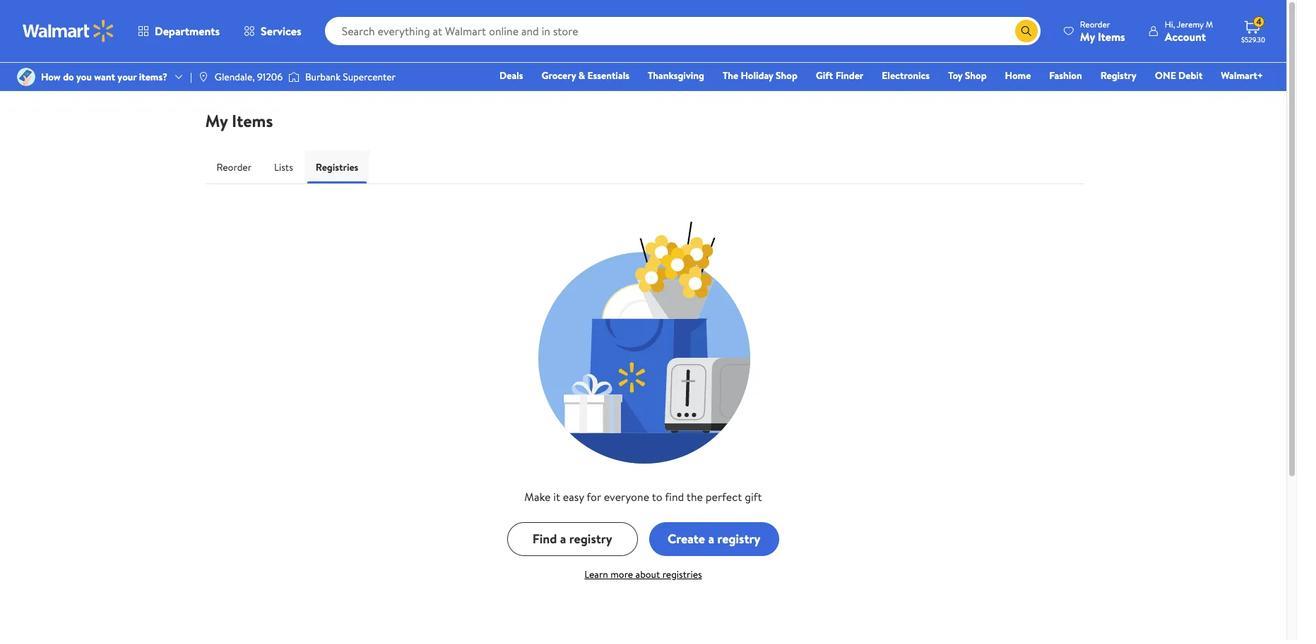 Task type: describe. For each thing, give the bounding box(es) containing it.
find
[[665, 490, 684, 505]]

search icon image
[[1021, 25, 1032, 37]]

your
[[118, 70, 137, 84]]

do
[[63, 70, 74, 84]]

grocery
[[542, 69, 576, 83]]

burbank supercenter
[[305, 70, 396, 84]]

m
[[1206, 18, 1213, 30]]

more
[[611, 568, 633, 582]]

reorder for reorder my items
[[1080, 18, 1110, 30]]

debit
[[1179, 69, 1203, 83]]

91206
[[257, 70, 283, 84]]

lists link
[[263, 151, 304, 184]]

services
[[261, 23, 301, 39]]

gift finder
[[816, 69, 864, 83]]

&
[[578, 69, 585, 83]]

Walmart Site-Wide search field
[[325, 17, 1041, 45]]

create a registry
[[668, 530, 761, 548]]

fashion
[[1050, 69, 1082, 83]]

make it easy for everyone to find the perfect gift
[[525, 490, 762, 505]]

create
[[668, 530, 705, 548]]

$529.30
[[1242, 35, 1266, 45]]

registry for find a registry
[[569, 530, 612, 548]]

for
[[587, 490, 601, 505]]

walmart+ link
[[1215, 68, 1270, 83]]

easy
[[563, 490, 584, 505]]

items inside reorder my items
[[1098, 29, 1125, 44]]

how do you want your items?
[[41, 70, 167, 84]]

shop inside 'link'
[[965, 69, 987, 83]]

the holiday shop
[[723, 69, 798, 83]]

my items
[[205, 109, 273, 133]]

electronics
[[882, 69, 930, 83]]

Search search field
[[325, 17, 1041, 45]]

learn more about registries
[[585, 568, 702, 582]]

deals link
[[493, 68, 530, 83]]

reorder link
[[205, 151, 263, 184]]

|
[[190, 70, 192, 84]]

items?
[[139, 70, 167, 84]]

my inside reorder my items
[[1080, 29, 1095, 44]]

create a registry button
[[649, 523, 779, 557]]

thanksgiving link
[[642, 68, 711, 83]]

registries
[[663, 568, 702, 582]]

learn more about registries link
[[585, 568, 702, 582]]

 image for how do you want your items?
[[17, 68, 35, 86]]

to
[[652, 490, 663, 505]]

toy shop link
[[942, 68, 993, 83]]

registries
[[316, 160, 359, 175]]

the
[[723, 69, 739, 83]]

gift
[[816, 69, 833, 83]]

one debit link
[[1149, 68, 1209, 83]]

finder
[[836, 69, 864, 83]]

departments
[[155, 23, 220, 39]]

a for find
[[560, 530, 566, 548]]

1 shop from the left
[[776, 69, 798, 83]]

reorder my items
[[1080, 18, 1125, 44]]

registry
[[1101, 69, 1137, 83]]

thanksgiving
[[648, 69, 704, 83]]

walmart+
[[1221, 69, 1263, 83]]

 image for burbank supercenter
[[288, 70, 300, 84]]



Task type: vqa. For each thing, say whether or not it's contained in the screenshot.
registry
yes



Task type: locate. For each thing, give the bounding box(es) containing it.
0 horizontal spatial shop
[[776, 69, 798, 83]]

a for create
[[708, 530, 714, 548]]

you
[[76, 70, 92, 84]]

0 horizontal spatial a
[[560, 530, 566, 548]]

2 a from the left
[[708, 530, 714, 548]]

jeremy
[[1177, 18, 1204, 30]]

hi,
[[1165, 18, 1175, 30]]

1 horizontal spatial reorder
[[1080, 18, 1110, 30]]

fashion link
[[1043, 68, 1089, 83]]

electronics link
[[876, 68, 936, 83]]

one debit
[[1155, 69, 1203, 83]]

1 a from the left
[[560, 530, 566, 548]]

0 horizontal spatial  image
[[17, 68, 35, 86]]

a right create
[[708, 530, 714, 548]]

2 horizontal spatial  image
[[288, 70, 300, 84]]

how
[[41, 70, 61, 84]]

burbank
[[305, 70, 341, 84]]

holiday
[[741, 69, 774, 83]]

0 horizontal spatial reorder
[[217, 160, 252, 175]]

find a registry
[[533, 530, 612, 548]]

reorder inside reorder my items
[[1080, 18, 1110, 30]]

1 horizontal spatial a
[[708, 530, 714, 548]]

1 registry from the left
[[569, 530, 612, 548]]

4 $529.30
[[1242, 16, 1266, 45]]

grocery & essentials link
[[535, 68, 636, 83]]

supercenter
[[343, 70, 396, 84]]

1 vertical spatial reorder
[[217, 160, 252, 175]]

toy shop
[[948, 69, 987, 83]]

0 horizontal spatial registry
[[569, 530, 612, 548]]

essentials
[[588, 69, 630, 83]]

walmart image
[[23, 20, 114, 42]]

one
[[1155, 69, 1176, 83]]

registries link
[[304, 151, 370, 184]]

1 horizontal spatial shop
[[965, 69, 987, 83]]

account
[[1165, 29, 1206, 44]]

4
[[1257, 16, 1262, 28]]

learn
[[585, 568, 608, 582]]

1 vertical spatial items
[[232, 109, 273, 133]]

 image right 91206
[[288, 70, 300, 84]]

toy
[[948, 69, 963, 83]]

home link
[[999, 68, 1038, 83]]

0 horizontal spatial my
[[205, 109, 228, 133]]

registry down gift at the right bottom of page
[[717, 530, 761, 548]]

items
[[1098, 29, 1125, 44], [232, 109, 273, 133]]

deals
[[500, 69, 523, 83]]

2 shop from the left
[[965, 69, 987, 83]]

find a registry button
[[507, 523, 638, 557]]

hi, jeremy m account
[[1165, 18, 1213, 44]]

it
[[553, 490, 560, 505]]

registry link
[[1094, 68, 1143, 83]]

a
[[560, 530, 566, 548], [708, 530, 714, 548]]

reorder up registry link on the right of page
[[1080, 18, 1110, 30]]

about
[[636, 568, 660, 582]]

departments button
[[126, 14, 232, 48]]

1 horizontal spatial registry
[[717, 530, 761, 548]]

0 horizontal spatial items
[[232, 109, 273, 133]]

0 vertical spatial items
[[1098, 29, 1125, 44]]

want
[[94, 70, 115, 84]]

 image right |
[[198, 71, 209, 83]]

shop right the holiday
[[776, 69, 798, 83]]

registry
[[569, 530, 612, 548], [717, 530, 761, 548]]

the
[[687, 490, 703, 505]]

registry for create a registry
[[717, 530, 761, 548]]

find
[[533, 530, 557, 548]]

shop right 'toy'
[[965, 69, 987, 83]]

reorder for reorder
[[217, 160, 252, 175]]

a right find
[[560, 530, 566, 548]]

services button
[[232, 14, 313, 48]]

0 vertical spatial my
[[1080, 29, 1095, 44]]

2 registry from the left
[[717, 530, 761, 548]]

make
[[525, 490, 551, 505]]

gift
[[745, 490, 762, 505]]

everyone
[[604, 490, 649, 505]]

perfect
[[706, 490, 742, 505]]

1 horizontal spatial items
[[1098, 29, 1125, 44]]

items down glendale, 91206
[[232, 109, 273, 133]]

glendale,
[[215, 70, 255, 84]]

my up fashion
[[1080, 29, 1095, 44]]

gift finder link
[[810, 68, 870, 83]]

1 horizontal spatial my
[[1080, 29, 1095, 44]]

reorder down "my items"
[[217, 160, 252, 175]]

shop
[[776, 69, 798, 83], [965, 69, 987, 83]]

reorder
[[1080, 18, 1110, 30], [217, 160, 252, 175]]

 image left how at the top left of the page
[[17, 68, 35, 86]]

my
[[1080, 29, 1095, 44], [205, 109, 228, 133]]

grocery & essentials
[[542, 69, 630, 83]]

0 vertical spatial reorder
[[1080, 18, 1110, 30]]

1 vertical spatial my
[[205, 109, 228, 133]]

 image for glendale, 91206
[[198, 71, 209, 83]]

home
[[1005, 69, 1031, 83]]

my down glendale,
[[205, 109, 228, 133]]

glendale, 91206
[[215, 70, 283, 84]]

 image
[[17, 68, 35, 86], [288, 70, 300, 84], [198, 71, 209, 83]]

lists
[[274, 160, 293, 175]]

registry up learn
[[569, 530, 612, 548]]

items up registry
[[1098, 29, 1125, 44]]

1 horizontal spatial  image
[[198, 71, 209, 83]]

the holiday shop link
[[716, 68, 804, 83]]



